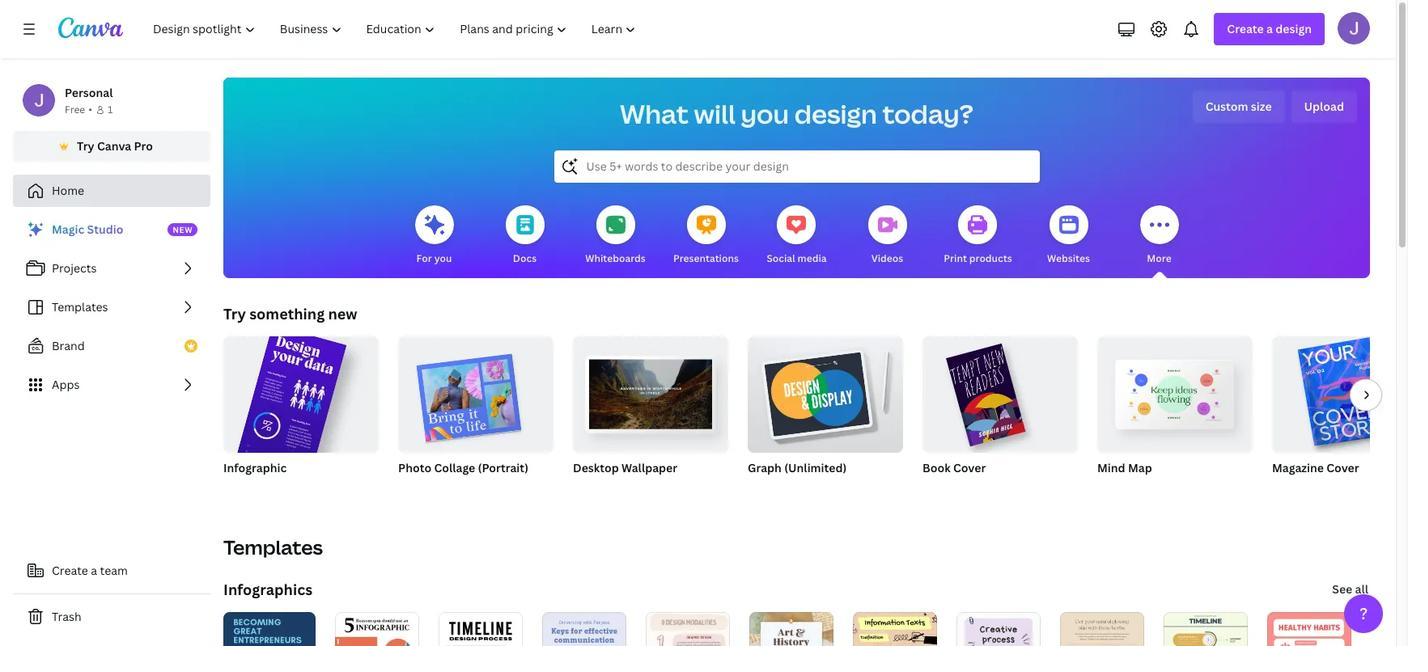 Task type: vqa. For each thing, say whether or not it's contained in the screenshot.
'-'
no



Task type: describe. For each thing, give the bounding box(es) containing it.
personal
[[65, 85, 113, 100]]

create a design
[[1227, 21, 1312, 36]]

1 horizontal spatial you
[[741, 96, 789, 131]]

group for magazine cover
[[1272, 337, 1408, 453]]

all
[[1355, 582, 1368, 597]]

mind
[[1097, 460, 1125, 476]]

for you
[[416, 252, 452, 265]]

try canva pro button
[[13, 131, 210, 162]]

a for design
[[1266, 21, 1273, 36]]

presentations
[[673, 252, 739, 265]]

1 vertical spatial templates
[[223, 534, 323, 561]]

cover for magazine cover 8.5 × 11 in
[[1327, 460, 1359, 476]]

photo
[[398, 460, 431, 476]]

wallpaper
[[621, 460, 677, 476]]

websites
[[1047, 252, 1090, 265]]

desktop wallpaper group
[[573, 330, 728, 497]]

× inside magazine cover 8.5 × 11 in
[[1288, 481, 1293, 495]]

print
[[944, 252, 967, 265]]

free •
[[65, 103, 92, 117]]

group for desktop wallpaper
[[573, 330, 728, 453]]

templates inside list
[[52, 299, 108, 315]]

magazine
[[1272, 460, 1324, 476]]

brand
[[52, 338, 85, 354]]

infographic group
[[221, 325, 379, 531]]

800 × 2000 px button
[[223, 481, 308, 497]]

magazine cover group
[[1272, 337, 1408, 497]]

trash link
[[13, 601, 210, 634]]

photo collage (portrait) group
[[398, 330, 553, 497]]

cover for book cover
[[953, 460, 986, 476]]

create a team button
[[13, 555, 210, 587]]

pro
[[134, 138, 153, 154]]

size
[[1251, 99, 1272, 114]]

studio
[[87, 222, 123, 237]]

trash
[[52, 609, 81, 625]]

something
[[249, 304, 325, 324]]

1
[[108, 103, 113, 117]]

apps
[[52, 377, 80, 392]]

infographic
[[223, 460, 287, 476]]

videos button
[[868, 194, 907, 278]]

templates link
[[13, 291, 210, 324]]

presentations button
[[673, 194, 739, 278]]

11
[[1295, 481, 1306, 495]]

8.5 × 11 in button
[[1272, 481, 1333, 497]]

photo collage (portrait)
[[398, 460, 528, 476]]

map
[[1128, 460, 1152, 476]]

for
[[416, 252, 432, 265]]

free
[[65, 103, 85, 117]]

8.5
[[1272, 481, 1286, 495]]

design inside create a design dropdown button
[[1276, 21, 1312, 36]]

mind map
[[1097, 460, 1152, 476]]

products
[[969, 252, 1012, 265]]

social media
[[767, 252, 827, 265]]

try for try something new
[[223, 304, 246, 324]]

px
[[280, 481, 291, 495]]

2000
[[252, 481, 278, 495]]

print products
[[944, 252, 1012, 265]]

what
[[620, 96, 689, 131]]

what will you design today?
[[620, 96, 973, 131]]

home
[[52, 183, 84, 198]]

infographics link
[[223, 580, 312, 600]]

projects link
[[13, 252, 210, 285]]

collage
[[434, 460, 475, 476]]



Task type: locate. For each thing, give the bounding box(es) containing it.
you right will
[[741, 96, 789, 131]]

try left something
[[223, 304, 246, 324]]

book
[[922, 460, 950, 476]]

templates down 'projects'
[[52, 299, 108, 315]]

you right for
[[434, 252, 452, 265]]

×
[[245, 481, 250, 495], [1288, 481, 1293, 495]]

you
[[741, 96, 789, 131], [434, 252, 452, 265]]

0 vertical spatial you
[[741, 96, 789, 131]]

graph
[[748, 460, 782, 476]]

cover inside magazine cover 8.5 × 11 in
[[1327, 460, 1359, 476]]

group for mind map
[[1097, 330, 1253, 453]]

group for photo collage (portrait)
[[398, 330, 553, 453]]

create
[[1227, 21, 1264, 36], [52, 563, 88, 579]]

book cover group
[[922, 330, 1078, 497]]

whiteboards button
[[585, 194, 646, 278]]

design up search search box
[[794, 96, 877, 131]]

try inside button
[[77, 138, 94, 154]]

infographics
[[223, 580, 312, 600]]

try left canva
[[77, 138, 94, 154]]

docs
[[513, 252, 537, 265]]

800
[[223, 481, 243, 495]]

a up size
[[1266, 21, 1273, 36]]

× left '11'
[[1288, 481, 1293, 495]]

social
[[767, 252, 795, 265]]

graph (unlimited)
[[748, 460, 847, 476]]

group
[[221, 325, 379, 531], [398, 330, 553, 453], [573, 330, 728, 453], [748, 330, 903, 453], [922, 330, 1078, 453], [1097, 330, 1253, 453], [1272, 337, 1408, 453]]

media
[[798, 252, 827, 265]]

desktop
[[573, 460, 619, 476]]

create left team
[[52, 563, 88, 579]]

1 cover from the left
[[953, 460, 986, 476]]

magic
[[52, 222, 84, 237]]

1 vertical spatial you
[[434, 252, 452, 265]]

you inside button
[[434, 252, 452, 265]]

a for team
[[91, 563, 97, 579]]

create inside button
[[52, 563, 88, 579]]

1 vertical spatial create
[[52, 563, 88, 579]]

1 horizontal spatial cover
[[1327, 460, 1359, 476]]

a left team
[[91, 563, 97, 579]]

see
[[1332, 582, 1352, 597]]

(portrait)
[[478, 460, 528, 476]]

group for book cover
[[922, 330, 1078, 453]]

projects
[[52, 261, 97, 276]]

a
[[1266, 21, 1273, 36], [91, 563, 97, 579]]

2 × from the left
[[1288, 481, 1293, 495]]

mind map group
[[1097, 330, 1253, 497]]

see all link
[[1331, 574, 1370, 606]]

custom size button
[[1192, 91, 1285, 123]]

brand link
[[13, 330, 210, 363]]

•
[[88, 103, 92, 117]]

0 horizontal spatial try
[[77, 138, 94, 154]]

create for create a team
[[52, 563, 88, 579]]

1 × from the left
[[245, 481, 250, 495]]

0 vertical spatial try
[[77, 138, 94, 154]]

0 horizontal spatial you
[[434, 252, 452, 265]]

docs button
[[505, 194, 544, 278]]

cover right magazine
[[1327, 460, 1359, 476]]

custom
[[1205, 99, 1248, 114]]

will
[[694, 96, 735, 131]]

custom size
[[1205, 99, 1272, 114]]

canva
[[97, 138, 131, 154]]

a inside dropdown button
[[1266, 21, 1273, 36]]

0 vertical spatial design
[[1276, 21, 1312, 36]]

1 vertical spatial try
[[223, 304, 246, 324]]

book cover
[[922, 460, 986, 476]]

magic studio
[[52, 222, 123, 237]]

try something new
[[223, 304, 357, 324]]

1 horizontal spatial templates
[[223, 534, 323, 561]]

0 horizontal spatial create
[[52, 563, 88, 579]]

design
[[1276, 21, 1312, 36], [794, 96, 877, 131]]

1 vertical spatial a
[[91, 563, 97, 579]]

videos
[[871, 252, 903, 265]]

websites button
[[1047, 194, 1090, 278]]

1 horizontal spatial try
[[223, 304, 246, 324]]

new
[[173, 224, 193, 235]]

0 horizontal spatial templates
[[52, 299, 108, 315]]

list containing magic studio
[[13, 214, 210, 401]]

create for create a design
[[1227, 21, 1264, 36]]

a inside button
[[91, 563, 97, 579]]

magazine cover 8.5 × 11 in
[[1272, 460, 1359, 495]]

apps link
[[13, 369, 210, 401]]

today?
[[882, 96, 973, 131]]

2 cover from the left
[[1327, 460, 1359, 476]]

0 vertical spatial create
[[1227, 21, 1264, 36]]

1 horizontal spatial a
[[1266, 21, 1273, 36]]

× right 800
[[245, 481, 250, 495]]

more button
[[1140, 194, 1179, 278]]

whiteboards
[[585, 252, 646, 265]]

create up custom size
[[1227, 21, 1264, 36]]

jacob simon image
[[1338, 12, 1370, 45]]

0 vertical spatial a
[[1266, 21, 1273, 36]]

try for try canva pro
[[77, 138, 94, 154]]

0 horizontal spatial a
[[91, 563, 97, 579]]

team
[[100, 563, 128, 579]]

graph (unlimited) group
[[748, 330, 903, 497]]

cover
[[953, 460, 986, 476], [1327, 460, 1359, 476]]

templates up infographics link
[[223, 534, 323, 561]]

home link
[[13, 175, 210, 207]]

create inside dropdown button
[[1227, 21, 1264, 36]]

desktop wallpaper
[[573, 460, 677, 476]]

0 horizontal spatial cover
[[953, 460, 986, 476]]

upload
[[1304, 99, 1344, 114]]

top level navigation element
[[142, 13, 650, 45]]

create a team
[[52, 563, 128, 579]]

infographic 800 × 2000 px
[[223, 460, 291, 495]]

× inside 'infographic 800 × 2000 px'
[[245, 481, 250, 495]]

templates
[[52, 299, 108, 315], [223, 534, 323, 561]]

for you button
[[415, 194, 454, 278]]

try canva pro
[[77, 138, 153, 154]]

cover right book
[[953, 460, 986, 476]]

design left "jacob simon" icon on the right of the page
[[1276, 21, 1312, 36]]

1 horizontal spatial ×
[[1288, 481, 1293, 495]]

None search field
[[554, 151, 1039, 183]]

list
[[13, 214, 210, 401]]

0 horizontal spatial ×
[[245, 481, 250, 495]]

social media button
[[767, 194, 827, 278]]

print products button
[[944, 194, 1012, 278]]

1 horizontal spatial design
[[1276, 21, 1312, 36]]

in
[[1308, 481, 1317, 495]]

upload button
[[1291, 91, 1357, 123]]

1 horizontal spatial create
[[1227, 21, 1264, 36]]

create a design button
[[1214, 13, 1325, 45]]

0 horizontal spatial design
[[794, 96, 877, 131]]

Search search field
[[586, 151, 1007, 182]]

group for infographic
[[221, 325, 379, 531]]

see all
[[1332, 582, 1368, 597]]

new
[[328, 304, 357, 324]]

more
[[1147, 252, 1171, 265]]

1 vertical spatial design
[[794, 96, 877, 131]]

0 vertical spatial templates
[[52, 299, 108, 315]]

(unlimited)
[[784, 460, 847, 476]]

try
[[77, 138, 94, 154], [223, 304, 246, 324]]



